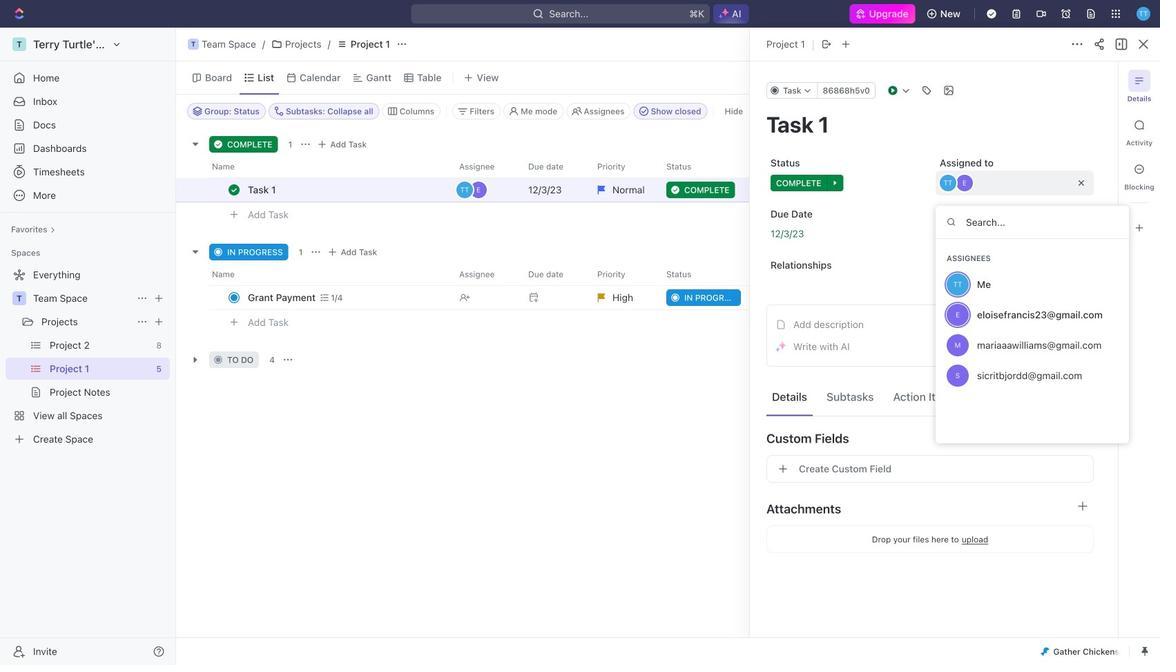Task type: describe. For each thing, give the bounding box(es) containing it.
0 vertical spatial team space, , element
[[188, 39, 199, 50]]

Search tasks... text field
[[1014, 101, 1152, 122]]

tree inside sidebar navigation
[[6, 264, 170, 450]]



Task type: locate. For each thing, give the bounding box(es) containing it.
team space, , element
[[188, 39, 199, 50], [12, 292, 26, 305]]

task sidebar navigation tab list
[[1125, 70, 1155, 239]]

sidebar navigation
[[0, 28, 176, 665]]

1 horizontal spatial team space, , element
[[188, 39, 199, 50]]

drumstick bite image
[[1042, 648, 1050, 656]]

0 horizontal spatial team space, , element
[[12, 292, 26, 305]]

tree
[[6, 264, 170, 450]]

Search... text field
[[936, 206, 1130, 239]]

team space, , element inside tree
[[12, 292, 26, 305]]

1 vertical spatial team space, , element
[[12, 292, 26, 305]]

Edit task name text field
[[767, 111, 1094, 137]]



Task type: vqa. For each thing, say whether or not it's contained in the screenshot.
Column Header at the left top of the page
no



